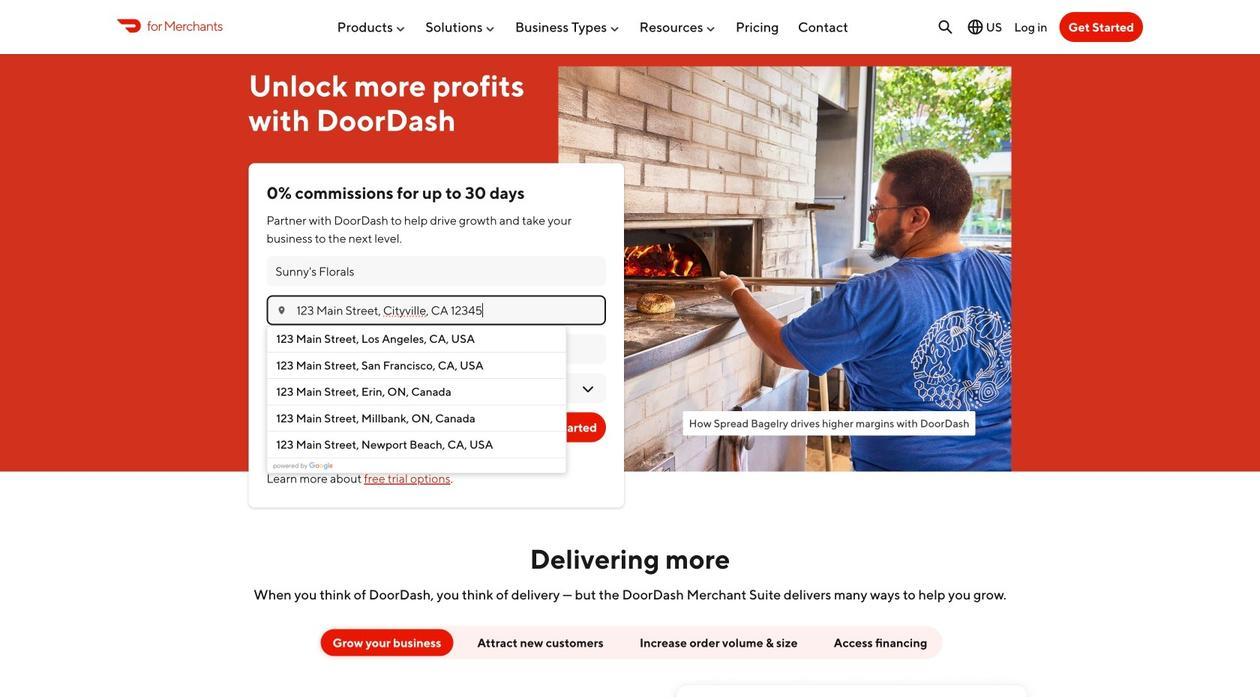 Task type: describe. For each thing, give the bounding box(es) containing it.
5 option from the top
[[267, 431, 566, 458]]

spread bagelry image
[[559, 66, 1012, 472]]

2 option from the top
[[267, 352, 566, 378]]

Business Name text field
[[276, 263, 597, 280]]

Email Address email field
[[276, 341, 422, 358]]

powered by google image
[[273, 462, 333, 470]]

insights you can use image
[[660, 671, 1066, 697]]

1 option from the top
[[267, 326, 566, 352]]



Task type: vqa. For each thing, say whether or not it's contained in the screenshot.
first of
no



Task type: locate. For each thing, give the bounding box(es) containing it.
4 option from the top
[[267, 405, 566, 431]]

Business Phone text field
[[452, 341, 597, 358]]

Business Address text field
[[297, 302, 597, 319]]

3 option from the top
[[267, 378, 566, 405]]

tab list
[[171, 626, 1090, 697]]

option
[[267, 326, 566, 352], [267, 352, 566, 378], [267, 378, 566, 405], [267, 405, 566, 431], [267, 431, 566, 458]]



